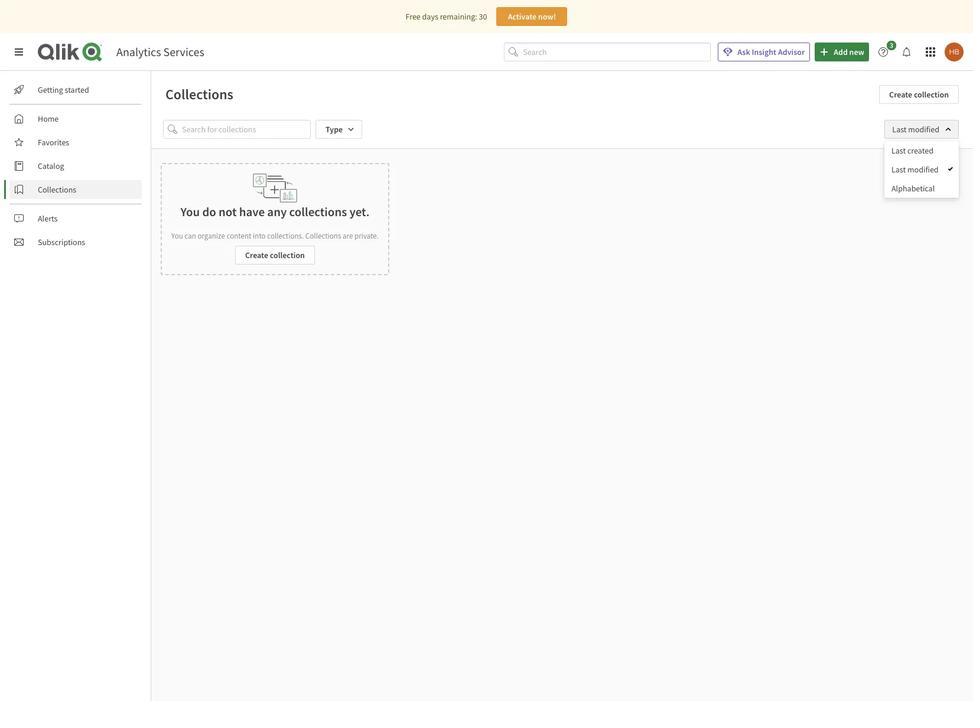 Task type: locate. For each thing, give the bounding box(es) containing it.
1 horizontal spatial collections
[[165, 85, 233, 103]]

modified inside "last modified" field
[[908, 124, 939, 135]]

create collection button
[[879, 85, 959, 104], [235, 246, 315, 265]]

2 vertical spatial collections
[[305, 231, 341, 241]]

create down into
[[245, 250, 268, 261]]

collections left the are on the top left of page
[[305, 231, 341, 241]]

modified up last created option
[[908, 124, 939, 135]]

last left created
[[892, 145, 906, 156]]

0 vertical spatial modified
[[908, 124, 939, 135]]

last for last modified option
[[892, 164, 906, 175]]

last modified for last modified option
[[892, 164, 939, 175]]

activate now! link
[[497, 7, 567, 26]]

1 vertical spatial create collection
[[245, 250, 305, 261]]

can
[[185, 231, 196, 241]]

1 vertical spatial you
[[171, 231, 183, 241]]

getting started link
[[9, 80, 142, 99]]

create collection
[[889, 89, 949, 100], [245, 250, 305, 261]]

0 vertical spatial create collection button
[[879, 85, 959, 104]]

1 vertical spatial collections
[[38, 184, 76, 195]]

subscriptions
[[38, 237, 85, 248]]

1 vertical spatial create collection button
[[235, 246, 315, 265]]

last modified up last created
[[892, 124, 939, 135]]

you left do at the top
[[181, 204, 200, 220]]

0 vertical spatial collection
[[914, 89, 949, 100]]

activate now!
[[508, 11, 556, 22]]

collection
[[914, 89, 949, 100], [270, 250, 305, 261]]

home link
[[9, 109, 142, 128]]

favorites link
[[9, 133, 142, 152]]

0 horizontal spatial collection
[[270, 250, 305, 261]]

Last modified field
[[885, 120, 959, 139]]

0 vertical spatial you
[[181, 204, 200, 220]]

1 vertical spatial last
[[892, 145, 906, 156]]

create up "last modified" field
[[889, 89, 912, 100]]

modified inside last modified option
[[908, 164, 939, 175]]

1 vertical spatial create
[[245, 250, 268, 261]]

0 horizontal spatial collections
[[38, 184, 76, 195]]

analytics services element
[[116, 44, 204, 59]]

collections
[[165, 85, 233, 103], [38, 184, 76, 195], [305, 231, 341, 241]]

Search for collections text field
[[182, 120, 311, 139]]

1 vertical spatial last modified
[[892, 164, 939, 175]]

0 vertical spatial create
[[889, 89, 912, 100]]

catalog
[[38, 161, 64, 171]]

1 horizontal spatial create collection
[[889, 89, 949, 100]]

0 vertical spatial last
[[892, 124, 907, 135]]

0 vertical spatial last modified
[[892, 124, 939, 135]]

modified
[[908, 124, 939, 135], [908, 164, 939, 175]]

organize
[[198, 231, 225, 241]]

0 horizontal spatial create collection button
[[235, 246, 315, 265]]

1 horizontal spatial create collection button
[[879, 85, 959, 104]]

ask insight advisor
[[738, 47, 805, 57]]

started
[[65, 84, 89, 95]]

now!
[[538, 11, 556, 22]]

you left can
[[171, 231, 183, 241]]

0 vertical spatial collections
[[165, 85, 233, 103]]

created
[[908, 145, 934, 156]]

last modified inside last modified option
[[892, 164, 939, 175]]

last modified up alphabetical
[[892, 164, 939, 175]]

modified down last created option
[[908, 164, 939, 175]]

create collection down you can organize content into collections. collections are private.
[[245, 250, 305, 261]]

alerts
[[38, 213, 58, 224]]

2 horizontal spatial collections
[[305, 231, 341, 241]]

collections down catalog
[[38, 184, 76, 195]]

1 vertical spatial modified
[[908, 164, 939, 175]]

analytics services
[[116, 44, 204, 59]]

create
[[889, 89, 912, 100], [245, 250, 268, 261]]

you
[[181, 204, 200, 220], [171, 231, 183, 241]]

last down last created
[[892, 164, 906, 175]]

1 vertical spatial collection
[[270, 250, 305, 261]]

list box containing last created
[[885, 141, 959, 198]]

collection up "last modified" field
[[914, 89, 949, 100]]

last modified inside "last modified" field
[[892, 124, 939, 135]]

list box
[[885, 141, 959, 198]]

2 vertical spatial last
[[892, 164, 906, 175]]

last inside field
[[892, 124, 907, 135]]

free days remaining: 30
[[406, 11, 487, 22]]

last
[[892, 124, 907, 135], [892, 145, 906, 156], [892, 164, 906, 175]]

insight
[[752, 47, 776, 57]]

last created option
[[885, 141, 959, 160]]

create collection button up "last modified" field
[[879, 85, 959, 104]]

collections
[[289, 204, 347, 220]]

last modified
[[892, 124, 939, 135], [892, 164, 939, 175]]

create collection button down you can organize content into collections. collections are private.
[[235, 246, 315, 265]]

1 horizontal spatial collection
[[914, 89, 949, 100]]

remaining:
[[440, 11, 477, 22]]

collection down collections.
[[270, 250, 305, 261]]

getting
[[38, 84, 63, 95]]

last up last created
[[892, 124, 907, 135]]

you for you do not have any collections yet.
[[181, 204, 200, 220]]

create collection element
[[161, 163, 389, 275]]

0 horizontal spatial create
[[245, 250, 268, 261]]

create collection up "last modified" field
[[889, 89, 949, 100]]

list box inside filters region
[[885, 141, 959, 198]]

collections down services
[[165, 85, 233, 103]]

activate
[[508, 11, 537, 22]]



Task type: vqa. For each thing, say whether or not it's contained in the screenshot.
leftmost the from
no



Task type: describe. For each thing, give the bounding box(es) containing it.
advisor
[[778, 47, 805, 57]]

days
[[422, 11, 438, 22]]

last for "last modified" field
[[892, 124, 907, 135]]

alerts link
[[9, 209, 142, 228]]

collections inside create collection element
[[305, 231, 341, 241]]

filters region
[[0, 0, 973, 701]]

subscriptions link
[[9, 233, 142, 252]]

analytics
[[116, 44, 161, 59]]

Search text field
[[523, 42, 711, 62]]

last for last created option
[[892, 145, 906, 156]]

you can organize content into collections. collections are private.
[[171, 231, 379, 241]]

ask insight advisor button
[[718, 43, 810, 61]]

ask
[[738, 47, 750, 57]]

close sidebar menu image
[[14, 47, 24, 57]]

have
[[239, 204, 265, 220]]

collection inside create collection element
[[270, 250, 305, 261]]

30
[[479, 11, 487, 22]]

yet.
[[349, 204, 370, 220]]

navigation pane element
[[0, 76, 151, 256]]

0 horizontal spatial create collection
[[245, 250, 305, 261]]

services
[[163, 44, 204, 59]]

any
[[267, 204, 287, 220]]

last modified for "last modified" field
[[892, 124, 939, 135]]

home
[[38, 113, 59, 124]]

are
[[343, 231, 353, 241]]

not
[[219, 204, 237, 220]]

last modified option
[[885, 160, 959, 179]]

do
[[202, 204, 216, 220]]

alphabetical option
[[885, 179, 959, 198]]

1 horizontal spatial create
[[889, 89, 912, 100]]

searchbar element
[[504, 42, 711, 62]]

catalog link
[[9, 157, 142, 175]]

favorites
[[38, 137, 69, 148]]

into
[[253, 231, 266, 241]]

0 vertical spatial create collection
[[889, 89, 949, 100]]

you do not have any collections yet.
[[181, 204, 370, 220]]

free
[[406, 11, 421, 22]]

getting started
[[38, 84, 89, 95]]

modified for last modified option
[[908, 164, 939, 175]]

collections inside navigation pane element
[[38, 184, 76, 195]]

content
[[227, 231, 251, 241]]

modified for "last modified" field
[[908, 124, 939, 135]]

collections.
[[267, 231, 304, 241]]

last created
[[892, 145, 934, 156]]

alphabetical
[[892, 183, 935, 194]]

you for you can organize content into collections. collections are private.
[[171, 231, 183, 241]]

collections link
[[9, 180, 142, 199]]

private.
[[355, 231, 379, 241]]



